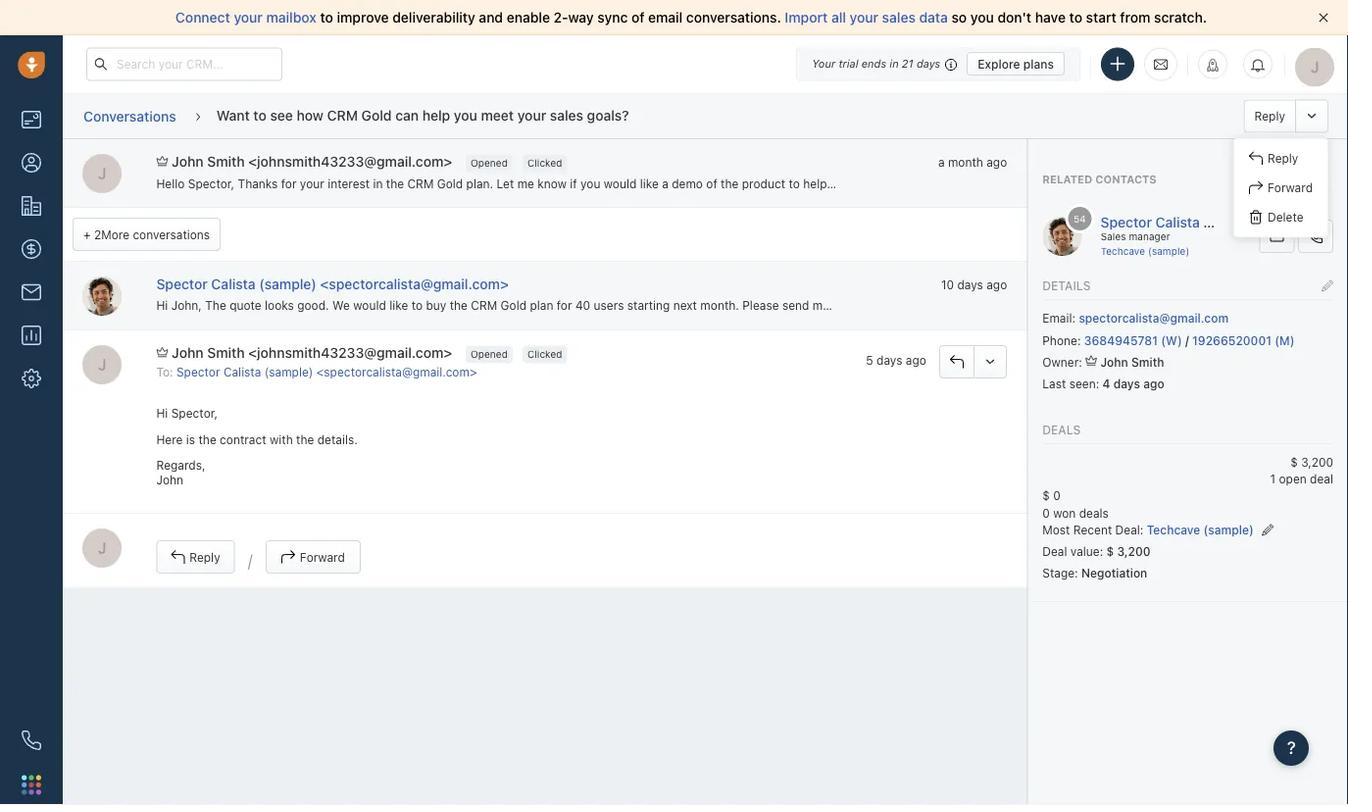 Task type: locate. For each thing, give the bounding box(es) containing it.
thanks
[[238, 177, 278, 191]]

0 horizontal spatial 3,200
[[1118, 544, 1151, 558]]

3,200 up deal
[[1302, 456, 1334, 469]]

users
[[594, 298, 624, 312]]

1 vertical spatial deal
[[1043, 544, 1068, 558]]

the right send
[[833, 298, 851, 312]]

spector, for hello
[[188, 177, 235, 191]]

deal right recent
[[1116, 523, 1141, 537]]

we
[[333, 298, 350, 312]]

21
[[902, 57, 914, 70]]

hi for hi spector,
[[156, 407, 168, 420]]

sales left data
[[882, 9, 916, 26]]

0 horizontal spatial /
[[248, 552, 252, 570]]

Search your CRM... text field
[[86, 48, 282, 81]]

days right 21
[[917, 57, 941, 70]]

spector, right hello
[[188, 177, 235, 191]]

opened
[[471, 157, 508, 169], [471, 349, 508, 360]]

calista up manager at the top right of page
[[1156, 214, 1200, 230]]

1 horizontal spatial sales
[[882, 9, 916, 26]]

regards, up the 19266520001
[[1222, 298, 1271, 312]]

0 horizontal spatial forward
[[300, 551, 345, 564]]

a left demo
[[662, 177, 669, 191]]

1 horizontal spatial $
[[1107, 544, 1115, 558]]

1 vertical spatial spector,
[[171, 407, 218, 420]]

0 horizontal spatial gold
[[362, 107, 392, 123]]

john smith <johnsmith43233@gmail.com> up to : spector calista (sample) <spectorcalista@gmail.com>
[[172, 345, 452, 361]]

the right buy
[[450, 298, 468, 312]]

days right 4
[[1114, 377, 1141, 391]]

1 horizontal spatial /
[[1186, 333, 1190, 347]]

0 vertical spatial crm
[[327, 107, 358, 123]]

demo
[[672, 177, 703, 191]]

3,200 down most recent deal : techcave (sample)
[[1118, 544, 1151, 558]]

looks
[[265, 298, 294, 312]]

1 vertical spatial john smith <johnsmith43233@gmail.com>
[[172, 345, 452, 361]]

crm left plan.
[[408, 177, 434, 191]]

for left 40
[[557, 298, 572, 312]]

of
[[632, 9, 645, 26], [707, 177, 718, 191]]

0 horizontal spatial me
[[518, 177, 535, 191]]

: down value
[[1075, 566, 1079, 580]]

0 left "won"
[[1043, 506, 1050, 520]]

1 vertical spatial techcave
[[1147, 523, 1201, 537]]

0 vertical spatial <spectorcalista@gmail.com>
[[320, 276, 509, 292]]

0 vertical spatial help
[[423, 107, 450, 123]]

clicked down plan
[[528, 349, 562, 360]]

0 horizontal spatial contract
[[220, 433, 266, 446]]

1 horizontal spatial me
[[813, 298, 830, 312]]

2 john smith <johnsmith43233@gmail.com> from the top
[[172, 345, 452, 361]]

details
[[1043, 279, 1091, 293], [904, 298, 941, 312]]

1 vertical spatial opened
[[471, 349, 508, 360]]

0 vertical spatial opened
[[471, 157, 508, 169]]

details up management
[[1043, 279, 1091, 293]]

0 horizontal spatial would
[[353, 298, 386, 312]]

deal
[[1116, 523, 1141, 537], [1043, 544, 1068, 558]]

1 horizontal spatial details
[[1043, 279, 1091, 293]]

spector up (m)
[[1275, 298, 1318, 312]]

john
[[172, 154, 204, 170], [1185, 177, 1212, 191], [172, 345, 204, 361], [1101, 355, 1129, 369], [156, 473, 183, 486]]

john down 3684945781
[[1101, 355, 1129, 369]]

techcave (sample) link down $ 3,200 1 open deal $ 0 0 won deals
[[1147, 523, 1258, 537]]

to left run
[[944, 298, 956, 312]]

don't
[[998, 9, 1032, 26]]

0 horizontal spatial techcave
[[1101, 245, 1146, 256]]

40
[[576, 298, 591, 312]]

1 vertical spatial like
[[390, 298, 408, 312]]

calista
[[1156, 214, 1200, 230], [211, 276, 256, 292], [224, 365, 261, 379]]

john inside regards, john
[[156, 473, 183, 486]]

1 vertical spatial regards,
[[1222, 298, 1271, 312]]

1 vertical spatial forward
[[300, 551, 345, 564]]

owner
[[1043, 355, 1079, 369]]

0 horizontal spatial $
[[1043, 489, 1050, 503]]

0 vertical spatial of
[[632, 9, 645, 26]]

0 vertical spatial hi
[[156, 298, 168, 312]]

0 vertical spatial 3,200
[[1302, 456, 1334, 469]]

54 button
[[1043, 204, 1095, 256]]

0 horizontal spatial of
[[632, 9, 645, 26]]

clicked up know
[[528, 157, 562, 169]]

1 vertical spatial $
[[1043, 489, 1050, 503]]

0 horizontal spatial details
[[904, 298, 941, 312]]

john smith <johnsmith43233@gmail.com> up interest
[[172, 154, 452, 170]]

conversations
[[133, 228, 210, 241]]

1 vertical spatial for
[[557, 298, 572, 312]]

smith down '(w)'
[[1132, 355, 1165, 369]]

(sample) down manager at the top right of page
[[1148, 245, 1190, 256]]

spector calista (sample) <spectorcalista@gmail.com> link
[[156, 276, 509, 292], [176, 365, 477, 379]]

deals
[[1043, 423, 1081, 437]]

deal
[[1311, 472, 1334, 486]]

1 horizontal spatial regards,
[[1132, 177, 1181, 191]]

evaluation.
[[909, 177, 969, 191]]

3,200
[[1302, 456, 1334, 469], [1118, 544, 1151, 558]]

0 vertical spatial for
[[281, 177, 297, 191]]

phone
[[1043, 333, 1078, 347]]

connect your mailbox to improve deliverability and enable 2-way sync of email conversations. import all your sales data so you don't have to start from scratch.
[[176, 9, 1208, 26]]

calista for <spectorcalista@gmail.com>
[[211, 276, 256, 292]]

: right recent
[[1141, 523, 1144, 537]]

help right can
[[423, 107, 450, 123]]

$ up the negotiation
[[1107, 544, 1115, 558]]

what's new image
[[1206, 58, 1220, 72]]

spector right to
[[176, 365, 220, 379]]

(sample)
[[1204, 214, 1261, 230], [1148, 245, 1190, 256], [259, 276, 317, 292], [265, 365, 313, 379], [1204, 523, 1254, 537]]

techcave (sample) link
[[1101, 245, 1190, 256], [1147, 523, 1258, 537]]

gold left can
[[362, 107, 392, 123]]

manager
[[1129, 231, 1171, 242]]

expedite
[[831, 177, 878, 191]]

ago up the wish
[[987, 155, 1008, 169]]

to left buy
[[412, 298, 423, 312]]

it
[[980, 298, 988, 312]]

2 opened from the top
[[471, 349, 508, 360]]

in left 21
[[890, 57, 899, 70]]

0 vertical spatial spector,
[[188, 177, 235, 191]]

would right "if"
[[604, 177, 637, 191]]

$ up most
[[1043, 489, 1050, 503]]

hi left the john,
[[156, 298, 168, 312]]

send email image
[[1154, 56, 1168, 72]]

clicked
[[528, 157, 562, 169], [528, 349, 562, 360]]

ago up by
[[987, 278, 1008, 292]]

0 vertical spatial clicked
[[528, 157, 562, 169]]

john up the spector calista (sample) link
[[1185, 177, 1212, 191]]

edit image
[[1322, 279, 1334, 293]]

gold left plan.
[[437, 177, 463, 191]]

2 horizontal spatial crm
[[471, 298, 498, 312]]

menu item
[[1258, 523, 1274, 537]]

of right sync
[[632, 9, 645, 26]]

sales left the "goals?"
[[550, 107, 584, 123]]

0 vertical spatial calista
[[1156, 214, 1200, 230]]

help
[[423, 107, 450, 123], [804, 177, 827, 191]]

your right expedite on the top of page
[[882, 177, 906, 191]]

0 vertical spatial would
[[604, 177, 637, 191]]

1 horizontal spatial help
[[804, 177, 827, 191]]

1 <johnsmith43233@gmail.com> from the top
[[248, 154, 452, 170]]

reply button
[[1244, 100, 1296, 133], [156, 541, 235, 574]]

1 vertical spatial gold
[[437, 177, 463, 191]]

deals
[[1080, 506, 1109, 520]]

send
[[783, 298, 810, 312]]

1 vertical spatial 0
[[1043, 506, 1050, 520]]

details.
[[318, 433, 358, 446]]

spector up sales
[[1101, 214, 1152, 230]]

<johnsmith43233@gmail.com>
[[248, 154, 452, 170], [248, 345, 452, 361]]

1 clicked from the top
[[528, 157, 562, 169]]

2 vertical spatial regards,
[[156, 458, 206, 472]]

5 days ago
[[866, 354, 927, 367]]

to right mailbox
[[320, 9, 333, 26]]

<spectorcalista@gmail.com> down buy
[[317, 365, 477, 379]]

/
[[1186, 333, 1190, 347], [248, 552, 252, 570]]

wish
[[973, 177, 1000, 191]]

gold left plan
[[501, 298, 527, 312]]

me
[[518, 177, 535, 191], [813, 298, 830, 312]]

1 horizontal spatial a
[[939, 155, 945, 169]]

the right with
[[296, 433, 314, 446]]

ago for a month ago
[[987, 155, 1008, 169]]

contract up 5
[[854, 298, 901, 312]]

spector calista (sample) sales manager techcave (sample)
[[1101, 214, 1261, 256]]

john,
[[171, 298, 202, 312]]

deal down most
[[1043, 544, 1068, 558]]

john down here
[[156, 473, 183, 486]]

0 vertical spatial techcave
[[1101, 245, 1146, 256]]

calista up quote
[[211, 276, 256, 292]]

please
[[743, 298, 779, 312]]

<johnsmith43233@gmail.com> up to : spector calista (sample) <spectorcalista@gmail.com>
[[248, 345, 452, 361]]

hi for hi john, the quote looks good. we would like to buy the crm gold plan for 40 users starting next month. please send me the contract details to run it by the management before we close this. regards, spector
[[156, 298, 168, 312]]

/ left forward button
[[248, 552, 252, 570]]

0 vertical spatial 0
[[1054, 489, 1061, 503]]

forward inside button
[[300, 551, 345, 564]]

1 vertical spatial crm
[[408, 177, 434, 191]]

and
[[479, 9, 503, 26]]

like left demo
[[640, 177, 659, 191]]

techcave (sample) link down manager at the top right of page
[[1101, 245, 1190, 256]]

the right interest
[[386, 177, 404, 191]]

0 vertical spatial details
[[1043, 279, 1091, 293]]

0 vertical spatial contract
[[854, 298, 901, 312]]

2 horizontal spatial a
[[1027, 177, 1033, 191]]

spector inside spector calista (sample) sales manager techcave (sample)
[[1101, 214, 1152, 230]]

0 vertical spatial forward
[[1268, 181, 1313, 195]]

spector calista (sample) <spectorcalista@gmail.com> link down good.
[[176, 365, 477, 379]]

forward
[[1268, 181, 1313, 195], [300, 551, 345, 564]]

0 vertical spatial techcave (sample) link
[[1101, 245, 1190, 256]]

me right let
[[518, 177, 535, 191]]

import all your sales data link
[[785, 9, 952, 26]]

spector, up is
[[171, 407, 218, 420]]

your right all
[[850, 9, 879, 26]]

1 horizontal spatial reply button
[[1244, 100, 1296, 133]]

0 vertical spatial $
[[1291, 456, 1299, 469]]

0 horizontal spatial crm
[[327, 107, 358, 123]]

regards,
[[1132, 177, 1181, 191], [1222, 298, 1271, 312], [156, 458, 206, 472]]

<johnsmith43233@gmail.com> up interest
[[248, 154, 452, 170]]

import
[[785, 9, 828, 26]]

run
[[959, 298, 977, 312]]

value
[[1071, 544, 1100, 558]]

1 horizontal spatial in
[[890, 57, 899, 70]]

ago for 5 days ago
[[906, 354, 927, 367]]

help left expedite on the top of page
[[804, 177, 827, 191]]

crm
[[327, 107, 358, 123], [408, 177, 434, 191], [471, 298, 498, 312]]

0 vertical spatial <johnsmith43233@gmail.com>
[[248, 154, 452, 170]]

1 vertical spatial help
[[804, 177, 827, 191]]

1 horizontal spatial crm
[[408, 177, 434, 191]]

you right "if"
[[581, 177, 601, 191]]

calista inside spector calista (sample) sales manager techcave (sample)
[[1156, 214, 1200, 230]]

close
[[1162, 298, 1192, 312]]

2 vertical spatial calista
[[224, 365, 261, 379]]

1 horizontal spatial would
[[604, 177, 637, 191]]

techcave down $ 3,200 1 open deal $ 0 0 won deals
[[1147, 523, 1201, 537]]

calista down quote
[[224, 365, 261, 379]]

1 vertical spatial reply button
[[156, 541, 235, 574]]

spector calista (sample) <spectorcalista@gmail.com> link up we
[[156, 276, 509, 292]]

1 hi from the top
[[156, 298, 168, 312]]

freshworks switcher image
[[22, 775, 41, 795]]

1 horizontal spatial techcave
[[1147, 523, 1201, 537]]

regards, up the spector calista (sample) link
[[1132, 177, 1181, 191]]

spector calista (sample) <spectorcalista@gmail.com>
[[156, 276, 509, 292]]

ago right 5
[[906, 354, 927, 367]]

2more
[[94, 228, 129, 241]]

1 horizontal spatial gold
[[437, 177, 463, 191]]

with
[[270, 433, 293, 446]]

would
[[604, 177, 637, 191], [353, 298, 386, 312]]

john down the john,
[[172, 345, 204, 361]]

plans
[[1024, 57, 1054, 71]]

1 vertical spatial details
[[904, 298, 941, 312]]

how
[[297, 107, 324, 123]]

/ right '(w)'
[[1186, 333, 1190, 347]]

54
[[1074, 213, 1086, 224]]

0 horizontal spatial 0
[[1043, 506, 1050, 520]]

4
[[1103, 377, 1111, 391]]

a left good
[[1027, 177, 1033, 191]]

$
[[1291, 456, 1299, 469], [1043, 489, 1050, 503], [1107, 544, 1115, 558]]

<spectorcalista@gmail.com> up buy
[[320, 276, 509, 292]]

2 horizontal spatial gold
[[501, 298, 527, 312]]

in right interest
[[373, 177, 383, 191]]

plan
[[530, 298, 554, 312]]

0 horizontal spatial reply button
[[156, 541, 235, 574]]

crm right how in the left of the page
[[327, 107, 358, 123]]

2 hi from the top
[[156, 407, 168, 420]]

details left run
[[904, 298, 941, 312]]

1 horizontal spatial deal
[[1116, 523, 1141, 537]]

0 horizontal spatial deal
[[1043, 544, 1068, 558]]

explore plans
[[978, 57, 1054, 71]]

0 vertical spatial /
[[1186, 333, 1190, 347]]

contract left with
[[220, 433, 266, 446]]

0 horizontal spatial sales
[[550, 107, 584, 123]]

0 vertical spatial in
[[890, 57, 899, 70]]

to
[[320, 9, 333, 26], [1070, 9, 1083, 26], [253, 107, 267, 123], [789, 177, 800, 191], [412, 298, 423, 312], [944, 298, 956, 312]]

0 horizontal spatial like
[[390, 298, 408, 312]]

hi spector,
[[156, 407, 218, 420]]

ago for 10 days ago
[[987, 278, 1008, 292]]

for
[[281, 177, 297, 191], [557, 298, 572, 312]]

your left interest
[[300, 177, 324, 191]]



Task type: describe. For each thing, give the bounding box(es) containing it.
so
[[952, 9, 967, 26]]

explore plans link
[[967, 52, 1065, 76]]

ago down john smith at the right top of page
[[1144, 377, 1165, 391]]

spector up the john,
[[156, 276, 208, 292]]

the left product
[[721, 177, 739, 191]]

1 horizontal spatial forward
[[1268, 181, 1313, 195]]

1
[[1271, 472, 1276, 486]]

0 horizontal spatial for
[[281, 177, 297, 191]]

0 vertical spatial reply
[[1255, 109, 1286, 123]]

conversations.
[[687, 9, 782, 26]]

know
[[538, 177, 567, 191]]

sales
[[1101, 231, 1127, 242]]

1 vertical spatial spector calista (sample) <spectorcalista@gmail.com> link
[[176, 365, 477, 379]]

start
[[1086, 9, 1117, 26]]

stage
[[1043, 566, 1075, 580]]

here
[[156, 433, 183, 446]]

5
[[866, 354, 874, 367]]

your left mailbox
[[234, 9, 263, 26]]

1 vertical spatial /
[[248, 552, 252, 570]]

(sample) left delete
[[1204, 214, 1261, 230]]

/ inside "email : spectorcalista@gmail.com phone : 3684945781 (w) / 19266520001 (m)"
[[1186, 333, 1190, 347]]

let
[[497, 177, 514, 191]]

1 vertical spatial reply
[[1268, 151, 1299, 165]]

hello
[[156, 177, 185, 191]]

(sample) up 'looks'
[[259, 276, 317, 292]]

(w)
[[1162, 333, 1183, 347]]

most
[[1043, 523, 1071, 537]]

ends
[[862, 57, 887, 70]]

3,200 inside $ 3,200 1 open deal $ 0 0 won deals
[[1302, 456, 1334, 469]]

0 vertical spatial deal
[[1116, 523, 1141, 537]]

: up phone
[[1073, 312, 1076, 325]]

explore
[[978, 57, 1021, 71]]

email
[[1043, 312, 1073, 325]]

1 john smith <johnsmith43233@gmail.com> from the top
[[172, 154, 452, 170]]

here is the contract with the details.
[[156, 433, 358, 446]]

2 clicked from the top
[[528, 349, 562, 360]]

0 vertical spatial regards,
[[1132, 177, 1181, 191]]

1 vertical spatial me
[[813, 298, 830, 312]]

hello spector, thanks for your interest in the crm gold plan. let me know if you would like a demo of the product to help expedite your evaluation. wish you a good day ahead. regards, john
[[156, 177, 1212, 191]]

the right by
[[1008, 298, 1026, 312]]

10
[[942, 278, 954, 292]]

trial
[[839, 57, 859, 70]]

recent
[[1074, 523, 1113, 537]]

john up hello
[[172, 154, 204, 170]]

we
[[1144, 298, 1159, 312]]

1 horizontal spatial for
[[557, 298, 572, 312]]

you left meet
[[454, 107, 478, 123]]

meet
[[481, 107, 514, 123]]

smith down the in the left top of the page
[[207, 345, 245, 361]]

negotiation
[[1082, 566, 1148, 580]]

conversations link
[[82, 101, 177, 132]]

2 vertical spatial crm
[[471, 298, 498, 312]]

+ 2more conversations
[[83, 228, 210, 241]]

1 vertical spatial <spectorcalista@gmail.com>
[[317, 365, 477, 379]]

day
[[1068, 177, 1088, 191]]

: up 'owner :'
[[1078, 333, 1081, 347]]

most recent deal : techcave (sample)
[[1043, 523, 1254, 537]]

seen:
[[1070, 377, 1100, 391]]

smith up thanks
[[207, 154, 245, 170]]

techcave inside spector calista (sample) sales manager techcave (sample)
[[1101, 245, 1146, 256]]

deal value : $ 3,200 stage : negotiation
[[1043, 544, 1151, 580]]

connect your mailbox link
[[176, 9, 320, 26]]

10 days ago
[[942, 278, 1008, 292]]

1 opened from the top
[[471, 157, 508, 169]]

1 horizontal spatial of
[[707, 177, 718, 191]]

days right 5
[[877, 354, 903, 367]]

you right the wish
[[1004, 177, 1023, 191]]

1 vertical spatial contract
[[220, 433, 266, 446]]

buy
[[426, 298, 447, 312]]

spector, for hi
[[171, 407, 218, 420]]

deal inside the "deal value : $ 3,200 stage : negotiation"
[[1043, 544, 1068, 558]]

2 vertical spatial gold
[[501, 298, 527, 312]]

you right so
[[971, 9, 994, 26]]

related
[[1043, 173, 1093, 186]]

deliverability
[[393, 9, 476, 26]]

a month ago
[[939, 155, 1008, 169]]

last seen: 4 days ago
[[1043, 377, 1165, 391]]

: down recent
[[1100, 544, 1104, 558]]

the right is
[[199, 433, 217, 446]]

ahead.
[[1091, 177, 1129, 191]]

your
[[812, 57, 836, 70]]

days up run
[[958, 278, 984, 292]]

2 vertical spatial reply
[[190, 551, 220, 564]]

to left the start
[[1070, 9, 1083, 26]]

1 vertical spatial sales
[[550, 107, 584, 123]]

1 vertical spatial would
[[353, 298, 386, 312]]

1 vertical spatial techcave (sample) link
[[1147, 523, 1258, 537]]

(sample) down 'looks'
[[265, 365, 313, 379]]

see
[[270, 107, 293, 123]]

email : spectorcalista@gmail.com phone : 3684945781 (w) / 19266520001 (m)
[[1043, 312, 1295, 347]]

1 horizontal spatial like
[[640, 177, 659, 191]]

calista for sales
[[1156, 214, 1200, 230]]

: up hi spector,
[[170, 365, 173, 379]]

2 <johnsmith43233@gmail.com> from the top
[[248, 345, 452, 361]]

sync
[[598, 9, 628, 26]]

3,200 inside the "deal value : $ 3,200 stage : negotiation"
[[1118, 544, 1151, 558]]

all
[[832, 9, 846, 26]]

0 vertical spatial sales
[[882, 9, 916, 26]]

2-
[[554, 9, 568, 26]]

to
[[156, 365, 170, 379]]

phone element
[[12, 721, 51, 760]]

forward button
[[266, 541, 361, 574]]

0 vertical spatial spector calista (sample) <spectorcalista@gmail.com> link
[[156, 276, 509, 292]]

last
[[1043, 377, 1066, 391]]

month
[[948, 155, 984, 169]]

spector calista (sample) link
[[1101, 214, 1261, 230]]

related contacts
[[1043, 173, 1157, 186]]

close image
[[1319, 13, 1329, 23]]

good
[[1037, 177, 1065, 191]]

2 horizontal spatial regards,
[[1222, 298, 1271, 312]]

1 horizontal spatial 0
[[1054, 489, 1061, 503]]

mailbox
[[266, 9, 317, 26]]

want
[[216, 107, 250, 123]]

improve
[[337, 9, 389, 26]]

data
[[920, 9, 948, 26]]

to left see at left top
[[253, 107, 267, 123]]

this.
[[1195, 298, 1219, 312]]

$ inside the "deal value : $ 3,200 stage : negotiation"
[[1107, 544, 1115, 558]]

the
[[205, 298, 226, 312]]

hi john, the quote looks good. we would like to buy the crm gold plan for 40 users starting next month. please send me the contract details to run it by the management before we close this. regards, spector
[[156, 298, 1318, 312]]

regards, john
[[156, 458, 206, 486]]

0 horizontal spatial a
[[662, 177, 669, 191]]

0 horizontal spatial help
[[423, 107, 450, 123]]

0 vertical spatial me
[[518, 177, 535, 191]]

phone image
[[22, 731, 41, 750]]

to right product
[[789, 177, 800, 191]]

0 vertical spatial gold
[[362, 107, 392, 123]]

conversations
[[83, 108, 176, 124]]

: up seen:
[[1079, 355, 1083, 369]]

0 horizontal spatial regards,
[[156, 458, 206, 472]]

starting
[[628, 298, 670, 312]]

(sample) down $ 3,200 1 open deal $ 0 0 won deals
[[1204, 523, 1254, 537]]

next
[[674, 298, 697, 312]]

1 vertical spatial in
[[373, 177, 383, 191]]

your right meet
[[518, 107, 547, 123]]

way
[[568, 9, 594, 26]]

contacts
[[1096, 173, 1157, 186]]

can
[[396, 107, 419, 123]]

want to see how crm gold can help you meet your sales goals?
[[216, 107, 629, 123]]

spectorcalista@gmail.com
[[1079, 312, 1229, 325]]

quote
[[230, 298, 262, 312]]

interest
[[328, 177, 370, 191]]

good.
[[297, 298, 329, 312]]

john smith
[[1101, 355, 1165, 369]]

month.
[[701, 298, 739, 312]]

won
[[1054, 506, 1076, 520]]

owner :
[[1043, 355, 1083, 369]]



Task type: vqa. For each thing, say whether or not it's contained in the screenshot.
1st the 14, from the bottom
no



